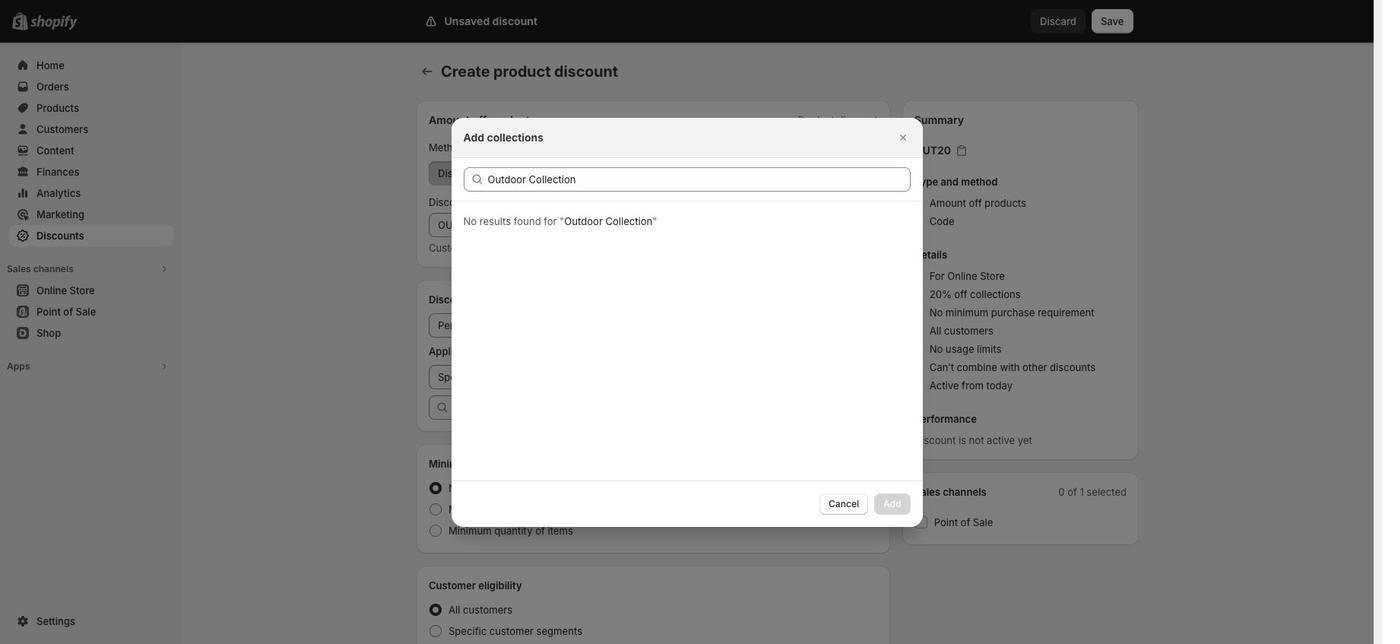 Task type: vqa. For each thing, say whether or not it's contained in the screenshot.
dialog
yes



Task type: locate. For each thing, give the bounding box(es) containing it.
shopify image
[[30, 15, 78, 30]]

Search collections text field
[[488, 167, 911, 191]]

dialog
[[0, 118, 1374, 527]]



